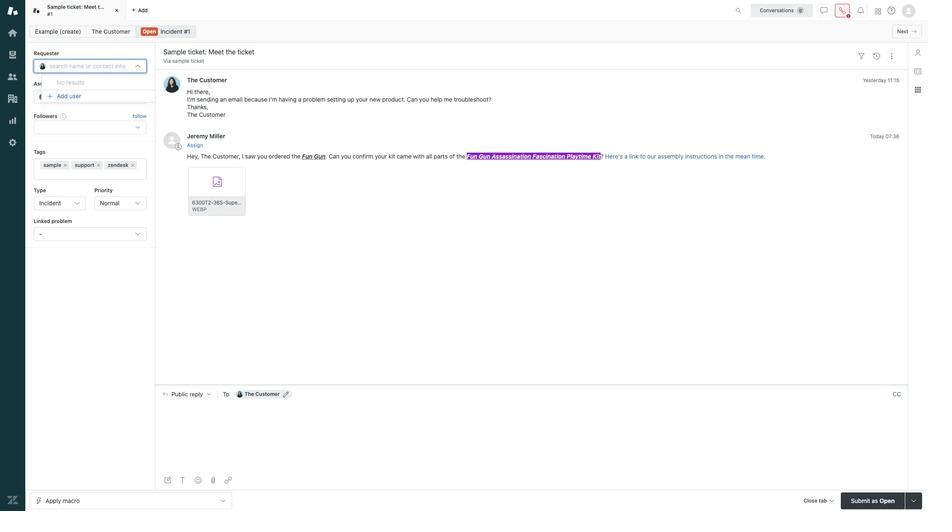 Task type: locate. For each thing, give the bounding box(es) containing it.
0 vertical spatial the customer
[[92, 28, 130, 35]]

it
[[144, 81, 147, 87]]

add user option
[[41, 90, 170, 102]]

product.
[[383, 96, 406, 103]]

1 horizontal spatial incident
[[161, 28, 183, 35]]

0 vertical spatial avatar image
[[164, 76, 180, 93]]

0 vertical spatial can
[[407, 96, 418, 103]]

cc
[[894, 390, 902, 397]]

next button
[[893, 25, 923, 38]]

1 remove image from the left
[[96, 163, 101, 168]]

a left link
[[625, 153, 628, 160]]

0 vertical spatial a
[[298, 96, 302, 103]]

format text image
[[180, 477, 186, 484]]

0 horizontal spatial can
[[329, 153, 340, 160]]

can right . at the top left of page
[[329, 153, 340, 160]]

2 fun from the left
[[467, 153, 478, 160]]

fun right the of at top left
[[467, 153, 478, 160]]

hi
[[187, 88, 193, 95]]

fun left . at the top left of page
[[302, 153, 313, 160]]

ticket right via
[[191, 58, 204, 64]]

remove image right zendesk
[[130, 163, 135, 168]]

conversations
[[761, 7, 795, 13]]

customer up there, on the left top of the page
[[200, 76, 227, 84]]

1 horizontal spatial the customer link
[[187, 76, 227, 84]]

sample left remove image
[[43, 162, 61, 168]]

0 horizontal spatial a
[[298, 96, 302, 103]]

open down add
[[143, 28, 156, 35]]

0 vertical spatial sample
[[172, 58, 190, 64]]

remove image
[[96, 163, 101, 168], [130, 163, 135, 168]]

zendesk support image
[[7, 5, 18, 16]]

incident for incident #1
[[161, 28, 183, 35]]

incident inside "secondary" element
[[161, 28, 183, 35]]

insert emojis image
[[195, 477, 202, 484]]

can
[[407, 96, 418, 103], [329, 153, 340, 160]]

add attachment image
[[210, 477, 217, 484]]

incident up via
[[161, 28, 183, 35]]

avatar image
[[164, 76, 180, 93], [164, 132, 180, 149]]

linked
[[34, 218, 50, 224]]

remove image right support
[[96, 163, 101, 168]]

2 i'm from the left
[[269, 96, 277, 103]]

the customer right customer@example.com image
[[245, 391, 280, 397]]

our
[[648, 153, 657, 160]]

customer down the close icon
[[104, 28, 130, 35]]

take
[[132, 81, 142, 87]]

2 remove image from the left
[[130, 163, 135, 168]]

0 vertical spatial problem
[[303, 96, 326, 103]]

the customer link down the close icon
[[86, 26, 136, 38]]

all
[[427, 153, 433, 160]]

1 horizontal spatial #1
[[184, 28, 190, 35]]

email
[[228, 96, 243, 103]]

1 vertical spatial incident
[[39, 199, 61, 207]]

customer left edit user "icon"
[[256, 391, 280, 397]]

the right ordered
[[292, 153, 301, 160]]

0 vertical spatial ticket
[[107, 4, 121, 10]]

instructions
[[686, 153, 718, 160]]

info on adding followers image
[[60, 113, 67, 120]]

0 horizontal spatial your
[[356, 96, 368, 103]]

cc button
[[894, 390, 902, 398]]

fascination
[[533, 153, 566, 160]]

0 horizontal spatial incident
[[39, 199, 61, 207]]

Requester field
[[49, 63, 131, 70]]

0 horizontal spatial problem
[[52, 218, 72, 224]]

a
[[298, 96, 302, 103], [625, 153, 628, 160]]

ticket right meet at left top
[[107, 4, 121, 10]]

your left the kit
[[375, 153, 387, 160]]

07:36
[[887, 133, 900, 140]]

0 horizontal spatial #1
[[47, 11, 53, 17]]

0 vertical spatial your
[[356, 96, 368, 103]]

notifications image
[[858, 7, 865, 14]]

add
[[57, 92, 68, 100]]

take it
[[132, 81, 147, 87]]

1 horizontal spatial the customer
[[187, 76, 227, 84]]

problem inside hi there, i'm sending an email because i'm having a problem setting up your new product. can you help me troubleshoot? thanks, the customer
[[303, 96, 326, 103]]

close tab
[[804, 497, 828, 504]]

1 vertical spatial sample
[[43, 162, 61, 168]]

gun right ordered
[[314, 153, 326, 160]]

example (create)
[[35, 28, 81, 35]]

main element
[[0, 0, 25, 511]]

0 horizontal spatial i'm
[[187, 96, 196, 103]]

1 horizontal spatial i'm
[[269, 96, 277, 103]]

filter image
[[859, 53, 866, 59]]

open right as
[[880, 497, 896, 504]]

the down sample ticket: meet the ticket #1
[[92, 28, 102, 35]]

the customer down the close icon
[[92, 28, 130, 35]]

1 horizontal spatial a
[[625, 153, 628, 160]]

0 vertical spatial #1
[[47, 11, 53, 17]]

events image
[[874, 53, 881, 59]]

1 vertical spatial #1
[[184, 28, 190, 35]]

1 horizontal spatial your
[[375, 153, 387, 160]]

normal button
[[94, 196, 147, 210]]

avatar image left assign
[[164, 132, 180, 149]]

me
[[444, 96, 453, 103]]

ticket inside sample ticket: meet the ticket #1
[[107, 4, 121, 10]]

assembly
[[658, 153, 684, 160]]

followers element
[[34, 121, 147, 134]]

add button
[[127, 0, 153, 21]]

organizations image
[[7, 93, 18, 104]]

setting
[[327, 96, 346, 103]]

0 horizontal spatial ticket
[[107, 4, 121, 10]]

1 vertical spatial avatar image
[[164, 132, 180, 149]]

avatar image left hi
[[164, 76, 180, 93]]

a right the having
[[298, 96, 302, 103]]

hide composer image
[[529, 381, 535, 388]]

the customer link
[[86, 26, 136, 38], [187, 76, 227, 84]]

1 horizontal spatial problem
[[303, 96, 326, 103]]

0 vertical spatial incident
[[161, 28, 183, 35]]

2 gun from the left
[[479, 153, 491, 160]]

the customer inside "secondary" element
[[92, 28, 130, 35]]

you left help
[[420, 96, 429, 103]]

problem
[[303, 96, 326, 103], [52, 218, 72, 224]]

0 vertical spatial open
[[143, 28, 156, 35]]

1 horizontal spatial you
[[341, 153, 351, 160]]

public reply button
[[156, 385, 217, 403]]

the inside "secondary" element
[[92, 28, 102, 35]]

1 horizontal spatial fun
[[467, 153, 478, 160]]

incident
[[161, 28, 183, 35], [39, 199, 61, 207]]

today
[[871, 133, 885, 140]]

0 horizontal spatial the customer
[[92, 28, 130, 35]]

Subject field
[[162, 47, 853, 57]]

add link (cmd k) image
[[225, 477, 232, 484]]

problem left setting
[[303, 96, 326, 103]]

sample right via
[[172, 58, 190, 64]]

the
[[98, 4, 106, 10], [292, 153, 301, 160], [457, 153, 466, 160], [726, 153, 735, 160]]

1 horizontal spatial remove image
[[130, 163, 135, 168]]

results
[[66, 79, 85, 86]]

having
[[279, 96, 297, 103]]

linked problem
[[34, 218, 72, 224]]

0 horizontal spatial remove image
[[96, 163, 101, 168]]

apply
[[46, 497, 61, 504]]

tab
[[25, 0, 127, 21]]

1 horizontal spatial can
[[407, 96, 418, 103]]

troubleshoot?
[[454, 96, 492, 103]]

via
[[164, 58, 171, 64]]

gun left assassination
[[479, 153, 491, 160]]

webp link
[[188, 167, 246, 216]]

1 vertical spatial your
[[375, 153, 387, 160]]

kit
[[389, 153, 396, 160]]

customer
[[104, 28, 130, 35], [200, 76, 227, 84], [199, 111, 226, 118], [256, 391, 280, 397]]

zendesk image
[[7, 495, 18, 506]]

follow
[[133, 113, 147, 119]]

0 horizontal spatial the customer link
[[86, 26, 136, 38]]

the right meet at left top
[[98, 4, 106, 10]]

#1 inside "secondary" element
[[184, 28, 190, 35]]

#1 up via sample ticket
[[184, 28, 190, 35]]

you left confirm
[[341, 153, 351, 160]]

requester list box
[[41, 75, 170, 102]]

0 horizontal spatial fun
[[302, 153, 313, 160]]

your right 'up'
[[356, 96, 368, 103]]

sample
[[172, 58, 190, 64], [43, 162, 61, 168]]

2 horizontal spatial you
[[420, 96, 429, 103]]

a inside hi there, i'm sending an email because i'm having a problem setting up your new product. can you help me troubleshoot? thanks, the customer
[[298, 96, 302, 103]]

1 vertical spatial open
[[880, 497, 896, 504]]

0 horizontal spatial open
[[143, 28, 156, 35]]

i'm down hi
[[187, 96, 196, 103]]

0 horizontal spatial gun
[[314, 153, 326, 160]]

0 vertical spatial the customer link
[[86, 26, 136, 38]]

i'm left the having
[[269, 96, 277, 103]]

the down thanks,
[[187, 111, 198, 118]]

your
[[356, 96, 368, 103], [375, 153, 387, 160]]

example
[[35, 28, 58, 35]]

i'm
[[187, 96, 196, 103], [269, 96, 277, 103]]

the customer up there, on the left top of the page
[[187, 76, 227, 84]]

problem down incident popup button
[[52, 218, 72, 224]]

assassination
[[492, 153, 532, 160]]

1 horizontal spatial ticket
[[191, 58, 204, 64]]

close image
[[113, 6, 121, 15]]

you right saw
[[258, 153, 267, 160]]

#1
[[47, 11, 53, 17], [184, 28, 190, 35]]

Today 07:36 text field
[[871, 133, 900, 140]]

remove image
[[63, 163, 68, 168]]

incident inside popup button
[[39, 199, 61, 207]]

open
[[143, 28, 156, 35], [880, 497, 896, 504]]

the
[[92, 28, 102, 35], [187, 76, 198, 84], [187, 111, 198, 118], [201, 153, 211, 160], [245, 391, 254, 397]]

the customer link up there, on the left top of the page
[[187, 76, 227, 84]]

0 horizontal spatial sample
[[43, 162, 61, 168]]

knowledge image
[[915, 68, 922, 75]]

your inside hi there, i'm sending an email because i'm having a problem setting up your new product. can you help me troubleshoot? thanks, the customer
[[356, 96, 368, 103]]

user
[[69, 92, 81, 100]]

1 vertical spatial the customer
[[187, 76, 227, 84]]

can right product.
[[407, 96, 418, 103]]

the right customer@example.com image
[[245, 391, 254, 397]]

#1 down sample
[[47, 11, 53, 17]]

kit
[[593, 153, 601, 160]]

incident down "type" in the left top of the page
[[39, 199, 61, 207]]

support
[[75, 162, 94, 168]]

customer down sending
[[199, 111, 226, 118]]

1 horizontal spatial gun
[[479, 153, 491, 160]]

new
[[370, 96, 381, 103]]

no
[[57, 79, 65, 86]]

1 vertical spatial can
[[329, 153, 340, 160]]

2 horizontal spatial the customer
[[245, 391, 280, 397]]



Task type: describe. For each thing, give the bounding box(es) containing it.
time.
[[753, 153, 766, 160]]

remove image for support
[[96, 163, 101, 168]]

customer@example.com image
[[236, 391, 243, 397]]

tab containing sample ticket: meet the ticket
[[25, 0, 127, 21]]

assign button
[[187, 142, 203, 149]]

meet
[[84, 4, 97, 10]]

reply
[[190, 391, 203, 397]]

1 horizontal spatial sample
[[172, 58, 190, 64]]

parts
[[434, 153, 448, 160]]

customer inside hi there, i'm sending an email because i'm having a problem setting up your new product. can you help me troubleshoot? thanks, the customer
[[199, 111, 226, 118]]

1 vertical spatial a
[[625, 153, 628, 160]]

edit user image
[[283, 391, 289, 397]]

views image
[[7, 49, 18, 60]]

the up hi
[[187, 76, 198, 84]]

customers image
[[7, 71, 18, 82]]

?
[[601, 153, 604, 160]]

requester element
[[34, 60, 147, 73]]

customer,
[[213, 153, 241, 160]]

public
[[172, 391, 188, 397]]

of
[[450, 153, 455, 160]]

incident #1
[[161, 28, 190, 35]]

add
[[138, 7, 148, 13]]

incident button
[[34, 196, 86, 210]]

assign
[[187, 142, 203, 148]]

jeremy miller assign
[[187, 133, 225, 148]]

can inside hi there, i'm sending an email because i'm having a problem setting up your new product. can you help me troubleshoot? thanks, the customer
[[407, 96, 418, 103]]

saw
[[245, 153, 256, 160]]

followers
[[34, 113, 57, 119]]

up
[[348, 96, 355, 103]]

mean
[[736, 153, 751, 160]]

tags
[[34, 149, 45, 155]]

ticket:
[[67, 4, 83, 10]]

secondary element
[[25, 23, 929, 40]]

in
[[719, 153, 724, 160]]

example (create) button
[[30, 26, 87, 38]]

playtime
[[567, 153, 592, 160]]

Yesterday 11:15 text field
[[864, 77, 900, 84]]

here's
[[606, 153, 623, 160]]

yesterday 11:15
[[864, 77, 900, 84]]

draft mode image
[[164, 477, 171, 484]]

1 horizontal spatial open
[[880, 497, 896, 504]]

here's a link to our assembly instructions in the mean time. link
[[606, 153, 766, 160]]

submit
[[852, 497, 871, 504]]

ordered
[[269, 153, 290, 160]]

#1 inside sample ticket: meet the ticket #1
[[47, 11, 53, 17]]

hey,
[[187, 153, 199, 160]]

1 vertical spatial problem
[[52, 218, 72, 224]]

apps image
[[915, 86, 922, 93]]

hey, the customer, i saw you ordered the fun gun . can you confirm your kit came with all parts of the fun gun assassination fascination playtime kit ? here's a link to our assembly instructions in the mean time.
[[187, 153, 766, 160]]

today 07:36
[[871, 133, 900, 140]]

customer context image
[[915, 49, 922, 56]]

the right "in"
[[726, 153, 735, 160]]

macro
[[63, 497, 80, 504]]

11:15
[[889, 77, 900, 84]]

follow button
[[133, 113, 147, 120]]

the inside hi there, i'm sending an email because i'm having a problem setting up your new product. can you help me troubleshoot? thanks, the customer
[[187, 111, 198, 118]]

the inside sample ticket: meet the ticket #1
[[98, 4, 106, 10]]

2 avatar image from the top
[[164, 132, 180, 149]]

get help image
[[889, 7, 896, 14]]

the right the of at top left
[[457, 153, 466, 160]]

sample
[[47, 4, 66, 10]]

remove image for zendesk
[[130, 163, 135, 168]]

2 vertical spatial the customer
[[245, 391, 280, 397]]

1 gun from the left
[[314, 153, 326, 160]]

open inside "secondary" element
[[143, 28, 156, 35]]

incident for incident
[[39, 199, 61, 207]]

add user
[[57, 92, 81, 100]]

to
[[223, 390, 230, 397]]

yesterday
[[864, 77, 887, 84]]

i
[[242, 153, 244, 160]]

priority
[[94, 187, 113, 193]]

sample ticket: meet the ticket #1
[[47, 4, 121, 17]]

(create)
[[60, 28, 81, 35]]

you inside hi there, i'm sending an email because i'm having a problem setting up your new product. can you help me troubleshoot? thanks, the customer
[[420, 96, 429, 103]]

confirm
[[353, 153, 374, 160]]

.
[[326, 153, 328, 160]]

because
[[244, 96, 267, 103]]

1 avatar image from the top
[[164, 76, 180, 93]]

assignee*
[[34, 81, 59, 87]]

the customer inside conversationlabel log
[[187, 76, 227, 84]]

with
[[414, 153, 425, 160]]

to
[[641, 153, 646, 160]]

came
[[397, 153, 412, 160]]

zendesk
[[108, 162, 129, 168]]

requester
[[34, 50, 59, 57]]

submit as open
[[852, 497, 896, 504]]

next
[[898, 28, 909, 35]]

the right hey,
[[201, 153, 211, 160]]

as
[[873, 497, 879, 504]]

via sample ticket
[[164, 58, 204, 64]]

1 i'm from the left
[[187, 96, 196, 103]]

jeremy miller link
[[187, 133, 225, 140]]

button displays agent's chat status as invisible. image
[[821, 7, 828, 14]]

the customer link inside "secondary" element
[[86, 26, 136, 38]]

conversations button
[[751, 4, 814, 17]]

hi there, i'm sending an email because i'm having a problem setting up your new product. can you help me troubleshoot? thanks, the customer
[[187, 88, 492, 118]]

linked problem element
[[34, 227, 147, 241]]

conversationlabel log
[[155, 69, 909, 385]]

-
[[39, 230, 42, 238]]

close tab button
[[801, 492, 838, 510]]

admin image
[[7, 137, 18, 148]]

jeremy
[[187, 133, 208, 140]]

type
[[34, 187, 46, 193]]

1 vertical spatial the customer link
[[187, 76, 227, 84]]

ticket actions image
[[889, 53, 896, 59]]

displays possible ticket submission types image
[[911, 497, 918, 504]]

public reply
[[172, 391, 203, 397]]

tabs tab list
[[25, 0, 727, 21]]

zendesk products image
[[876, 8, 882, 14]]

1 fun from the left
[[302, 153, 313, 160]]

0 horizontal spatial you
[[258, 153, 267, 160]]

sending
[[197, 96, 219, 103]]

link
[[630, 153, 639, 160]]

get started image
[[7, 27, 18, 38]]

customer inside "secondary" element
[[104, 28, 130, 35]]

apply macro
[[46, 497, 80, 504]]

take it button
[[132, 80, 147, 88]]

reporting image
[[7, 115, 18, 126]]

webp
[[192, 206, 207, 212]]

1 vertical spatial ticket
[[191, 58, 204, 64]]

no results
[[57, 79, 85, 86]]



Task type: vqa. For each thing, say whether or not it's contained in the screenshot.
left the "-" popup button
no



